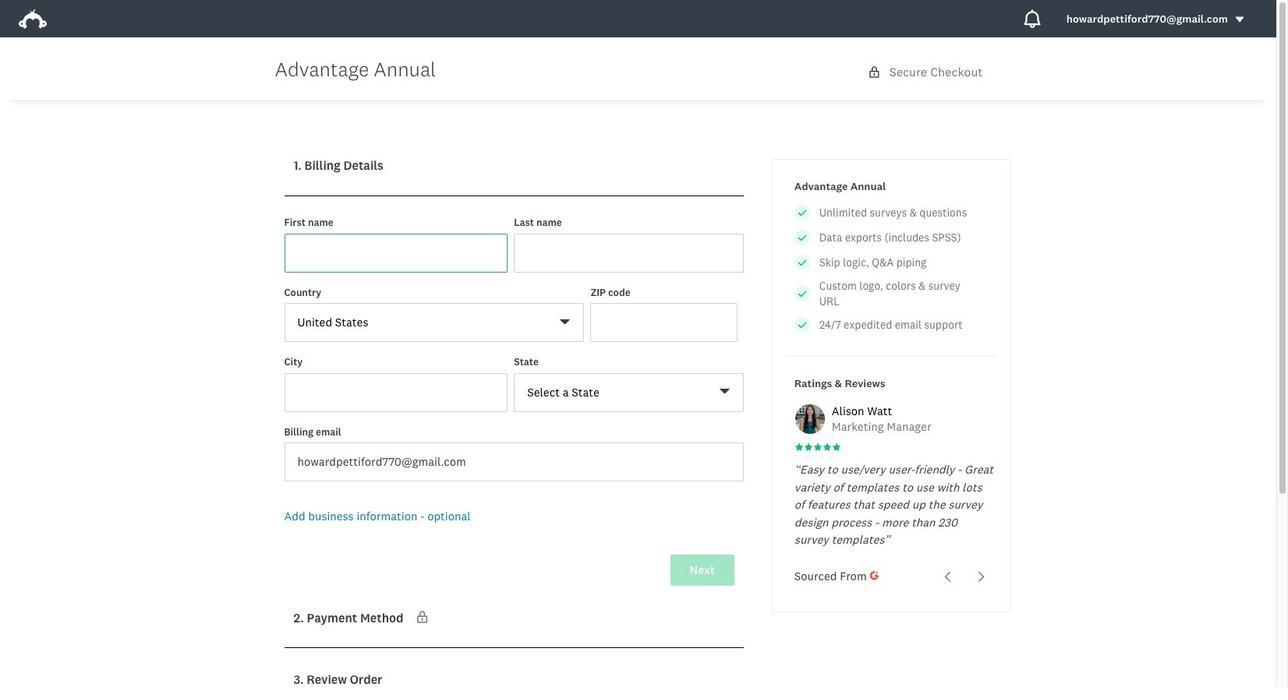 Task type: locate. For each thing, give the bounding box(es) containing it.
chevronright image
[[976, 572, 988, 583]]

None text field
[[284, 443, 744, 482]]

products icon image
[[1023, 9, 1042, 28]]

chevronleft image
[[942, 572, 954, 583]]

surveymonkey logo image
[[19, 9, 47, 29]]

dropdown arrow image
[[1234, 14, 1245, 25]]

None telephone field
[[591, 303, 738, 342]]

None text field
[[284, 234, 508, 273], [514, 234, 744, 273], [284, 373, 508, 412], [284, 234, 508, 273], [514, 234, 744, 273], [284, 373, 508, 412]]



Task type: vqa. For each thing, say whether or not it's contained in the screenshot.
ChevronRight icon
yes



